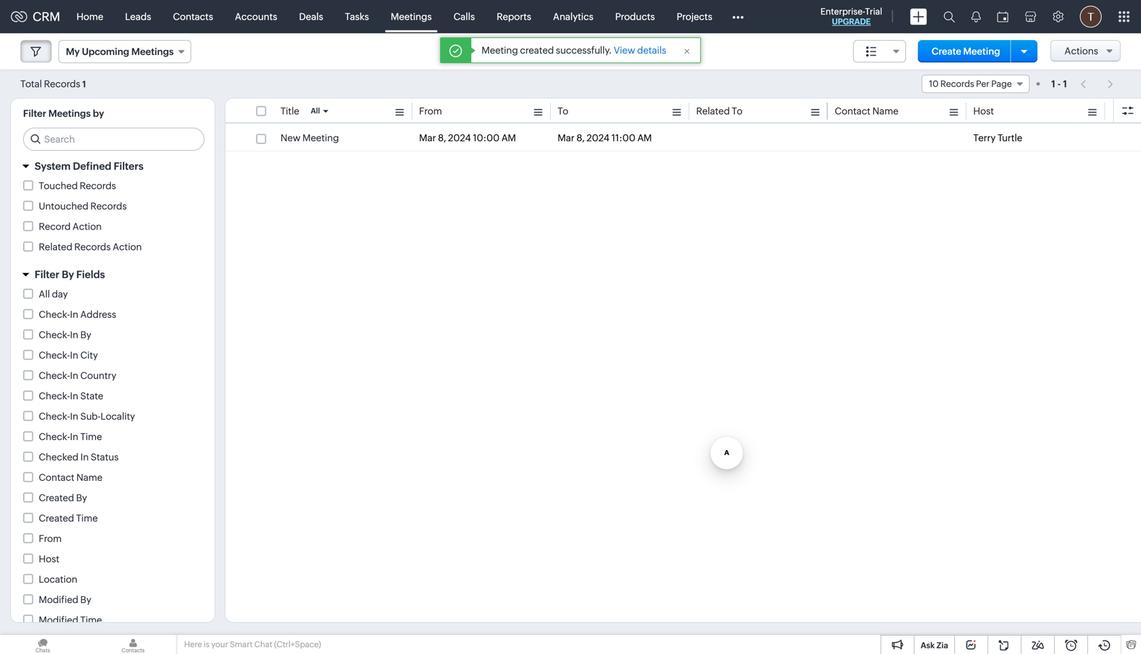 Task type: locate. For each thing, give the bounding box(es) containing it.
check- for check-in country
[[39, 370, 70, 381]]

2 modified from the top
[[39, 615, 78, 626]]

system
[[35, 160, 71, 172]]

create menu element
[[902, 0, 936, 33]]

time down created by
[[76, 513, 98, 524]]

0 vertical spatial related
[[697, 106, 730, 117]]

check- for check-in by
[[39, 330, 70, 340]]

1 vertical spatial meetings
[[131, 46, 174, 57]]

1 2024 from the left
[[448, 133, 471, 143]]

day
[[52, 289, 68, 300]]

records down touched records
[[90, 201, 127, 212]]

from up mar 8, 2024 10:00 am
[[419, 106, 442, 117]]

new
[[281, 133, 301, 143]]

navigation
[[1075, 74, 1121, 94]]

in left city
[[70, 350, 78, 361]]

1 am from the left
[[502, 133, 516, 143]]

1 up filter meetings by
[[82, 79, 86, 89]]

contact down size icon on the top of the page
[[835, 106, 871, 117]]

projects
[[677, 11, 713, 22]]

meetings down leads
[[131, 46, 174, 57]]

1 horizontal spatial meeting
[[482, 45, 518, 56]]

8, left 10:00
[[438, 133, 446, 143]]

successfully.
[[556, 45, 612, 56]]

records up filter meetings by
[[44, 78, 80, 89]]

0 horizontal spatial contact
[[39, 472, 74, 483]]

in left the "sub-"
[[70, 411, 78, 422]]

contact
[[835, 106, 871, 117], [39, 472, 74, 483]]

records right 10
[[941, 79, 975, 89]]

1 horizontal spatial related
[[697, 106, 730, 117]]

1 right -
[[1064, 78, 1068, 89]]

1 8, from the left
[[438, 133, 446, 143]]

8,
[[438, 133, 446, 143], [577, 133, 585, 143]]

records down defined
[[80, 180, 116, 191]]

contact down checked
[[39, 472, 74, 483]]

my upcoming meetings
[[66, 46, 174, 57]]

2024 left 10:00
[[448, 133, 471, 143]]

0 horizontal spatial related
[[39, 242, 72, 252]]

all
[[311, 107, 320, 115], [39, 289, 50, 300]]

in for sub-
[[70, 411, 78, 422]]

2024 left '11:00'
[[587, 133, 610, 143]]

1 horizontal spatial mar
[[558, 133, 575, 143]]

2 created from the top
[[39, 513, 74, 524]]

defined
[[73, 160, 111, 172]]

1 vertical spatial created
[[39, 513, 74, 524]]

1 left -
[[1052, 78, 1056, 89]]

0 horizontal spatial to
[[558, 106, 569, 117]]

1 vertical spatial modified
[[39, 615, 78, 626]]

created
[[39, 493, 74, 504], [39, 513, 74, 524]]

filter for filter meetings by
[[23, 108, 46, 119]]

modified
[[39, 595, 78, 606], [39, 615, 78, 626]]

check-in state
[[39, 391, 103, 402]]

by up created time
[[76, 493, 87, 504]]

check- up check-in city
[[39, 330, 70, 340]]

by up modified time on the bottom left
[[80, 595, 91, 606]]

1 horizontal spatial 8,
[[577, 133, 585, 143]]

leads
[[125, 11, 151, 22]]

0 horizontal spatial mar
[[419, 133, 436, 143]]

total records 1
[[20, 78, 86, 89]]

1 mar from the left
[[419, 133, 436, 143]]

in left state
[[70, 391, 78, 402]]

projects link
[[666, 0, 724, 33]]

check- down "all day"
[[39, 309, 70, 320]]

in left status
[[80, 452, 89, 463]]

by for filter
[[62, 269, 74, 281]]

1 horizontal spatial meetings
[[131, 46, 174, 57]]

modified down modified by
[[39, 615, 78, 626]]

1 vertical spatial filter
[[35, 269, 60, 281]]

1 for total records 1
[[82, 79, 86, 89]]

filter down total
[[23, 108, 46, 119]]

0 vertical spatial created
[[39, 493, 74, 504]]

1 inside 'total records 1'
[[82, 79, 86, 89]]

0 vertical spatial contact name
[[835, 106, 899, 117]]

2 horizontal spatial 1
[[1064, 78, 1068, 89]]

check- down check-in country
[[39, 391, 70, 402]]

mar 8, 2024 10:00 am
[[419, 133, 516, 143]]

check-
[[39, 309, 70, 320], [39, 330, 70, 340], [39, 350, 70, 361], [39, 370, 70, 381], [39, 391, 70, 402], [39, 411, 70, 422], [39, 432, 70, 442]]

1 vertical spatial related
[[39, 242, 72, 252]]

1 vertical spatial from
[[39, 533, 62, 544]]

new meeting
[[281, 133, 339, 143]]

by up day
[[62, 269, 74, 281]]

state
[[80, 391, 103, 402]]

by up city
[[80, 330, 91, 340]]

1 horizontal spatial name
[[873, 106, 899, 117]]

contact name up created by
[[39, 472, 103, 483]]

0 horizontal spatial host
[[39, 554, 59, 565]]

2 vertical spatial meetings
[[48, 108, 91, 119]]

records for total
[[44, 78, 80, 89]]

meetings
[[391, 11, 432, 22], [131, 46, 174, 57], [48, 108, 91, 119]]

2 2024 from the left
[[587, 133, 610, 143]]

meeting inside button
[[964, 46, 1001, 57]]

1 horizontal spatial to
[[732, 106, 743, 117]]

check- up checked
[[39, 432, 70, 442]]

profile image
[[1081, 6, 1102, 28]]

signals element
[[964, 0, 989, 33]]

0 horizontal spatial contact name
[[39, 472, 103, 483]]

touched records
[[39, 180, 116, 191]]

meetings left by
[[48, 108, 91, 119]]

chats image
[[0, 635, 86, 654]]

in for state
[[70, 391, 78, 402]]

10 records per page
[[930, 79, 1012, 89]]

0 vertical spatial action
[[73, 221, 102, 232]]

None field
[[853, 40, 906, 63]]

filter for filter by fields
[[35, 269, 60, 281]]

action up related records action
[[73, 221, 102, 232]]

modified down location
[[39, 595, 78, 606]]

am right 10:00
[[502, 133, 516, 143]]

2 8, from the left
[[577, 133, 585, 143]]

1 vertical spatial all
[[39, 289, 50, 300]]

created time
[[39, 513, 98, 524]]

0 vertical spatial modified
[[39, 595, 78, 606]]

8, left '11:00'
[[577, 133, 585, 143]]

0 horizontal spatial meetings
[[48, 108, 91, 119]]

contact name down size icon on the top of the page
[[835, 106, 899, 117]]

0 vertical spatial contact
[[835, 106, 871, 117]]

2 horizontal spatial meeting
[[964, 46, 1001, 57]]

2 vertical spatial time
[[80, 615, 102, 626]]

check- for check-in city
[[39, 350, 70, 361]]

mar for mar 8, 2024 11:00 am
[[558, 133, 575, 143]]

3 check- from the top
[[39, 350, 70, 361]]

11:00
[[612, 133, 636, 143]]

accounts link
[[224, 0, 288, 33]]

meeting
[[482, 45, 518, 56], [964, 46, 1001, 57], [303, 133, 339, 143]]

contacts
[[173, 11, 213, 22]]

1 horizontal spatial 2024
[[587, 133, 610, 143]]

meeting up per
[[964, 46, 1001, 57]]

check- down check-in city
[[39, 370, 70, 381]]

turtle
[[998, 133, 1023, 143]]

meetings left calls
[[391, 11, 432, 22]]

0 vertical spatial from
[[419, 106, 442, 117]]

records inside field
[[941, 79, 975, 89]]

host up terry
[[974, 106, 994, 117]]

0 horizontal spatial 2024
[[448, 133, 471, 143]]

1 vertical spatial action
[[113, 242, 142, 252]]

accounts
[[235, 11, 277, 22]]

0 vertical spatial meetings
[[391, 11, 432, 22]]

all right title
[[311, 107, 320, 115]]

records for touched
[[80, 180, 116, 191]]

zia
[[937, 641, 949, 650]]

-
[[1058, 78, 1062, 89]]

1 horizontal spatial action
[[113, 242, 142, 252]]

1 horizontal spatial from
[[419, 106, 442, 117]]

logo image
[[11, 11, 27, 22]]

filter meetings by
[[23, 108, 104, 119]]

in up check-in state
[[70, 370, 78, 381]]

time for modified time
[[80, 615, 102, 626]]

profile element
[[1072, 0, 1110, 33]]

0 horizontal spatial from
[[39, 533, 62, 544]]

products
[[616, 11, 655, 22]]

title
[[281, 106, 299, 117]]

1 horizontal spatial am
[[638, 133, 652, 143]]

untouched records
[[39, 201, 127, 212]]

view
[[614, 45, 636, 56]]

6 check- from the top
[[39, 411, 70, 422]]

1 vertical spatial time
[[76, 513, 98, 524]]

1 check- from the top
[[39, 309, 70, 320]]

by for created
[[76, 493, 87, 504]]

0 horizontal spatial 8,
[[438, 133, 446, 143]]

here
[[184, 640, 202, 649]]

meeting right new
[[303, 133, 339, 143]]

records up fields
[[74, 242, 111, 252]]

all left day
[[39, 289, 50, 300]]

0 horizontal spatial meeting
[[303, 133, 339, 143]]

filter inside dropdown button
[[35, 269, 60, 281]]

mar left '11:00'
[[558, 133, 575, 143]]

to
[[558, 106, 569, 117], [732, 106, 743, 117]]

0 horizontal spatial action
[[73, 221, 102, 232]]

time down modified by
[[80, 615, 102, 626]]

1 horizontal spatial all
[[311, 107, 320, 115]]

am for mar 8, 2024 10:00 am
[[502, 133, 516, 143]]

0 vertical spatial host
[[974, 106, 994, 117]]

check-in time
[[39, 432, 102, 442]]

products link
[[605, 0, 666, 33]]

10:00
[[473, 133, 500, 143]]

mar left 10:00
[[419, 133, 436, 143]]

5 check- from the top
[[39, 391, 70, 402]]

by inside dropdown button
[[62, 269, 74, 281]]

created up created time
[[39, 493, 74, 504]]

0 vertical spatial name
[[873, 106, 899, 117]]

enterprise-
[[821, 6, 866, 17]]

created down created by
[[39, 513, 74, 524]]

1 created from the top
[[39, 493, 74, 504]]

1 vertical spatial contact name
[[39, 472, 103, 483]]

8, for mar 8, 2024 10:00 am
[[438, 133, 446, 143]]

meeting for new meeting
[[303, 133, 339, 143]]

2 horizontal spatial meetings
[[391, 11, 432, 22]]

(ctrl+space)
[[274, 640, 321, 649]]

locality
[[101, 411, 135, 422]]

by
[[93, 108, 104, 119]]

1 horizontal spatial contact name
[[835, 106, 899, 117]]

from down created time
[[39, 533, 62, 544]]

check- down check-in by
[[39, 350, 70, 361]]

analytics
[[553, 11, 594, 22]]

contacts image
[[90, 635, 176, 654]]

0 horizontal spatial all
[[39, 289, 50, 300]]

location
[[39, 574, 77, 585]]

calls
[[454, 11, 475, 22]]

4 check- from the top
[[39, 370, 70, 381]]

2 am from the left
[[638, 133, 652, 143]]

touched
[[39, 180, 78, 191]]

2 mar from the left
[[558, 133, 575, 143]]

check- up check-in time
[[39, 411, 70, 422]]

meetings inside 'link'
[[391, 11, 432, 22]]

2024 for 11:00
[[587, 133, 610, 143]]

7 check- from the top
[[39, 432, 70, 442]]

host up location
[[39, 554, 59, 565]]

name
[[873, 106, 899, 117], [76, 472, 103, 483]]

all for all day
[[39, 289, 50, 300]]

1 modified from the top
[[39, 595, 78, 606]]

0 vertical spatial all
[[311, 107, 320, 115]]

in
[[70, 309, 78, 320], [70, 330, 78, 340], [70, 350, 78, 361], [70, 370, 78, 381], [70, 391, 78, 402], [70, 411, 78, 422], [70, 432, 78, 442], [80, 452, 89, 463]]

in down check-in address
[[70, 330, 78, 340]]

by
[[62, 269, 74, 281], [80, 330, 91, 340], [76, 493, 87, 504], [80, 595, 91, 606]]

Other Modules field
[[724, 6, 753, 28]]

0 horizontal spatial am
[[502, 133, 516, 143]]

host
[[974, 106, 994, 117], [39, 554, 59, 565]]

2 check- from the top
[[39, 330, 70, 340]]

1 vertical spatial contact
[[39, 472, 74, 483]]

create meeting button
[[919, 40, 1014, 63]]

filters
[[114, 160, 144, 172]]

name down size icon on the top of the page
[[873, 106, 899, 117]]

trial
[[866, 6, 883, 17]]

here is your smart chat (ctrl+space)
[[184, 640, 321, 649]]

filter up "all day"
[[35, 269, 60, 281]]

city
[[80, 350, 98, 361]]

time down the "sub-"
[[80, 432, 102, 442]]

all for all
[[311, 107, 320, 115]]

in up check-in by
[[70, 309, 78, 320]]

am
[[502, 133, 516, 143], [638, 133, 652, 143]]

0 vertical spatial filter
[[23, 108, 46, 119]]

related
[[697, 106, 730, 117], [39, 242, 72, 252]]

contact name
[[835, 106, 899, 117], [39, 472, 103, 483]]

am right '11:00'
[[638, 133, 652, 143]]

created by
[[39, 493, 87, 504]]

meeting for create meeting
[[964, 46, 1001, 57]]

10
[[930, 79, 939, 89]]

action up filter by fields dropdown button
[[113, 242, 142, 252]]

time
[[80, 432, 102, 442], [76, 513, 98, 524], [80, 615, 102, 626]]

check- for check-in sub-locality
[[39, 411, 70, 422]]

system defined filters
[[35, 160, 144, 172]]

0 horizontal spatial 1
[[82, 79, 86, 89]]

in up checked in status
[[70, 432, 78, 442]]

name down checked in status
[[76, 472, 103, 483]]

meeting down reports
[[482, 45, 518, 56]]

0 horizontal spatial name
[[76, 472, 103, 483]]

records for related
[[74, 242, 111, 252]]



Task type: describe. For each thing, give the bounding box(es) containing it.
0 vertical spatial time
[[80, 432, 102, 442]]

in for time
[[70, 432, 78, 442]]

home link
[[66, 0, 114, 33]]

mar 8, 2024 11:00 am
[[558, 133, 652, 143]]

new meeting link
[[281, 131, 339, 145]]

check- for check-in time
[[39, 432, 70, 442]]

smart
[[230, 640, 253, 649]]

1 for 1 - 1
[[1064, 78, 1068, 89]]

1 vertical spatial name
[[76, 472, 103, 483]]

1 - 1
[[1052, 78, 1068, 89]]

contacts link
[[162, 0, 224, 33]]

in for address
[[70, 309, 78, 320]]

reports
[[497, 11, 532, 22]]

status
[[91, 452, 119, 463]]

record
[[39, 221, 71, 232]]

your
[[211, 640, 228, 649]]

enterprise-trial upgrade
[[821, 6, 883, 26]]

chat
[[254, 640, 273, 649]]

checked in status
[[39, 452, 119, 463]]

created for created by
[[39, 493, 74, 504]]

address
[[80, 309, 116, 320]]

tasks
[[345, 11, 369, 22]]

record action
[[39, 221, 102, 232]]

2024 for 10:00
[[448, 133, 471, 143]]

2 to from the left
[[732, 106, 743, 117]]

is
[[204, 640, 210, 649]]

modified time
[[39, 615, 102, 626]]

1 horizontal spatial contact
[[835, 106, 871, 117]]

check-in sub-locality
[[39, 411, 135, 422]]

upcoming
[[82, 46, 129, 57]]

in for country
[[70, 370, 78, 381]]

1 horizontal spatial host
[[974, 106, 994, 117]]

meetings inside field
[[131, 46, 174, 57]]

system defined filters button
[[11, 154, 215, 178]]

signals image
[[972, 11, 981, 22]]

reports link
[[486, 0, 542, 33]]

meetings link
[[380, 0, 443, 33]]

country
[[80, 370, 116, 381]]

check-in city
[[39, 350, 98, 361]]

view details link
[[614, 45, 667, 56]]

8, for mar 8, 2024 11:00 am
[[577, 133, 585, 143]]

crm link
[[11, 10, 60, 24]]

deals link
[[288, 0, 334, 33]]

modified for modified time
[[39, 615, 78, 626]]

home
[[77, 11, 103, 22]]

sub-
[[80, 411, 101, 422]]

am for mar 8, 2024 11:00 am
[[638, 133, 652, 143]]

ask zia
[[921, 641, 949, 650]]

modified by
[[39, 595, 91, 606]]

records for 10
[[941, 79, 975, 89]]

calls link
[[443, 0, 486, 33]]

by for modified
[[80, 595, 91, 606]]

create
[[932, 46, 962, 57]]

filter by fields button
[[11, 263, 215, 287]]

created for created time
[[39, 513, 74, 524]]

check-in address
[[39, 309, 116, 320]]

in for city
[[70, 350, 78, 361]]

actions
[[1065, 46, 1099, 56]]

crm
[[33, 10, 60, 24]]

in for status
[[80, 452, 89, 463]]

total
[[20, 78, 42, 89]]

page
[[992, 79, 1012, 89]]

leads link
[[114, 0, 162, 33]]

deals
[[299, 11, 323, 22]]

related for related records action
[[39, 242, 72, 252]]

checked
[[39, 452, 79, 463]]

all day
[[39, 289, 68, 300]]

1 vertical spatial host
[[39, 554, 59, 565]]

mar for mar 8, 2024 10:00 am
[[419, 133, 436, 143]]

untouched
[[39, 201, 88, 212]]

My Upcoming Meetings field
[[58, 40, 191, 63]]

related for related to
[[697, 106, 730, 117]]

check-in by
[[39, 330, 91, 340]]

terry turtle
[[974, 133, 1023, 143]]

modified for modified by
[[39, 595, 78, 606]]

check- for check-in address
[[39, 309, 70, 320]]

per
[[977, 79, 990, 89]]

records for untouched
[[90, 201, 127, 212]]

terry
[[974, 133, 996, 143]]

in for by
[[70, 330, 78, 340]]

create meeting
[[932, 46, 1001, 57]]

search image
[[944, 11, 956, 22]]

check-in country
[[39, 370, 116, 381]]

check- for check-in state
[[39, 391, 70, 402]]

calendar image
[[998, 11, 1009, 22]]

meeting created successfully. view details
[[482, 45, 667, 56]]

ask
[[921, 641, 935, 650]]

details
[[638, 45, 667, 56]]

size image
[[866, 46, 877, 58]]

fields
[[76, 269, 105, 281]]

my
[[66, 46, 80, 57]]

search element
[[936, 0, 964, 33]]

upgrade
[[832, 17, 871, 26]]

create menu image
[[911, 8, 928, 25]]

10 Records Per Page field
[[922, 75, 1030, 93]]

time for created time
[[76, 513, 98, 524]]

1 to from the left
[[558, 106, 569, 117]]

created
[[520, 45, 554, 56]]

1 horizontal spatial 1
[[1052, 78, 1056, 89]]

related to
[[697, 106, 743, 117]]

analytics link
[[542, 0, 605, 33]]

Search text field
[[24, 128, 204, 150]]

related records action
[[39, 242, 142, 252]]



Task type: vqa. For each thing, say whether or not it's contained in the screenshot.
Meetings
yes



